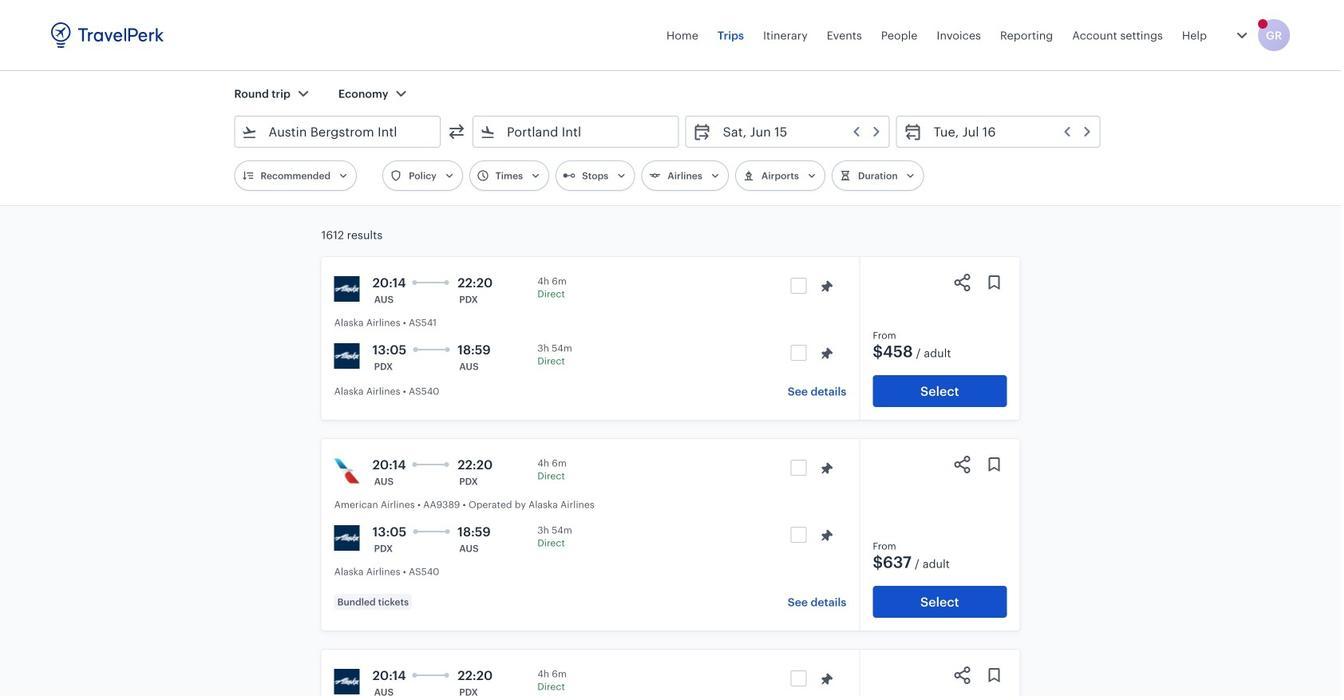 Task type: describe. For each thing, give the bounding box(es) containing it.
2 alaska airlines image from the top
[[334, 669, 360, 695]]

alaska airlines image for first alaska airlines image from the top
[[334, 343, 360, 369]]

alaska airlines image for american airlines 'image'
[[334, 526, 360, 551]]



Task type: locate. For each thing, give the bounding box(es) containing it.
From search field
[[257, 119, 419, 145]]

Depart field
[[712, 119, 883, 145]]

1 vertical spatial alaska airlines image
[[334, 526, 360, 551]]

0 vertical spatial alaska airlines image
[[334, 276, 360, 302]]

1 vertical spatial alaska airlines image
[[334, 669, 360, 695]]

1 alaska airlines image from the top
[[334, 276, 360, 302]]

Return field
[[923, 119, 1094, 145]]

2 alaska airlines image from the top
[[334, 526, 360, 551]]

alaska airlines image
[[334, 276, 360, 302], [334, 669, 360, 695]]

To search field
[[496, 119, 658, 145]]

0 vertical spatial alaska airlines image
[[334, 343, 360, 369]]

alaska airlines image
[[334, 343, 360, 369], [334, 526, 360, 551]]

1 alaska airlines image from the top
[[334, 343, 360, 369]]

american airlines image
[[334, 458, 360, 484]]



Task type: vqa. For each thing, say whether or not it's contained in the screenshot.
Alaska Airlines image
yes



